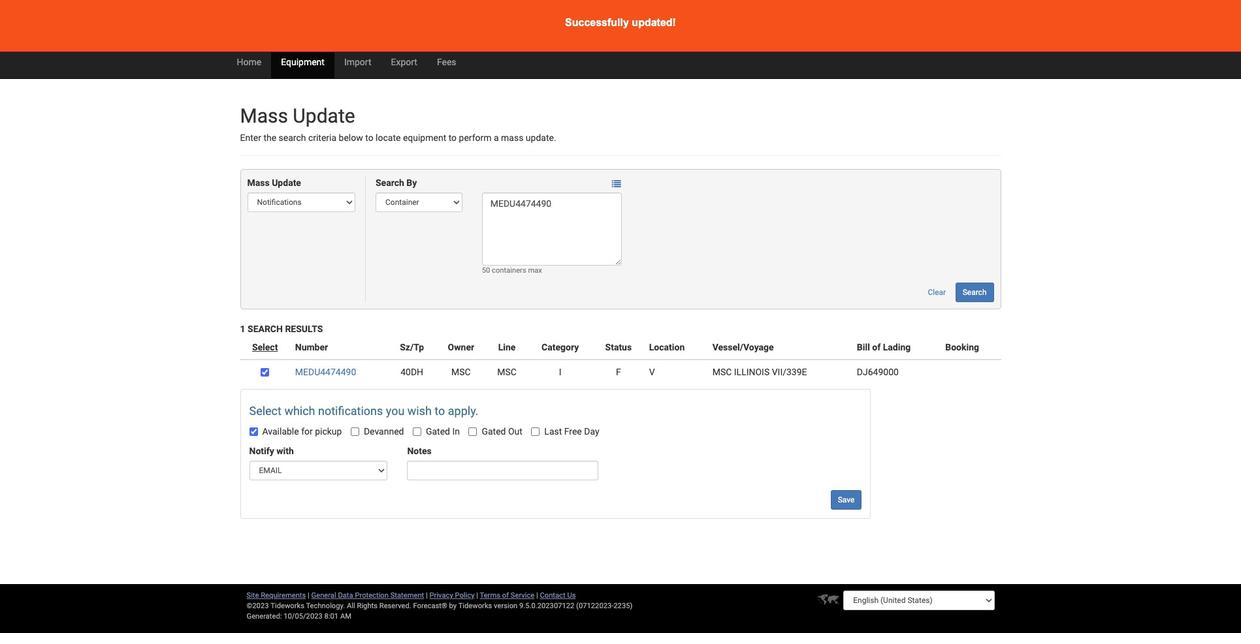 Task type: locate. For each thing, give the bounding box(es) containing it.
successfully updated!
[[565, 17, 676, 28]]

privacy policy link
[[430, 592, 475, 601]]

4 | from the left
[[537, 592, 538, 601]]

1 vertical spatial update
[[272, 178, 301, 188]]

1 vertical spatial select
[[249, 405, 282, 419]]

apply.
[[448, 405, 479, 419]]

search right "clear"
[[963, 288, 987, 298]]

msc left illinois
[[713, 368, 732, 378]]

medu4474490
[[295, 368, 356, 378]]

msc
[[452, 368, 471, 378], [497, 368, 517, 378], [713, 368, 732, 378]]

locate
[[376, 133, 401, 143]]

mass update enter the search criteria below to locate equipment to perform a mass update.
[[240, 105, 557, 143]]

of right bill
[[873, 343, 881, 353]]

2 gated from the left
[[482, 427, 506, 438]]

0 vertical spatial select
[[252, 343, 278, 353]]

2 vertical spatial search
[[248, 324, 283, 335]]

1 gated from the left
[[426, 427, 450, 438]]

select which notifications you wish to apply.
[[249, 405, 479, 419]]

criteria
[[308, 133, 337, 143]]

9.5.0.202307122
[[520, 603, 575, 611]]

results
[[285, 324, 323, 335]]

50
[[482, 267, 490, 275]]

2 horizontal spatial to
[[449, 133, 457, 143]]

statement
[[391, 592, 424, 601]]

0 vertical spatial of
[[873, 343, 881, 353]]

mass up the
[[240, 105, 288, 127]]

of inside site requirements | general data protection statement | privacy policy | terms of service | contact us ©2023 tideworks technology. all rights reserved. forecast® by tideworks version 9.5.0.202307122 (07122023-2235) generated: 10/05/2023 8:01 am
[[502, 592, 509, 601]]

owner
[[448, 343, 475, 353]]

to right the below
[[365, 133, 374, 143]]

1 horizontal spatial search
[[376, 178, 404, 188]]

last free day
[[545, 427, 600, 438]]

| left general
[[308, 592, 310, 601]]

of
[[873, 343, 881, 353], [502, 592, 509, 601]]

0 horizontal spatial gated
[[426, 427, 450, 438]]

1 | from the left
[[308, 592, 310, 601]]

wish
[[408, 405, 432, 419]]

gated left in
[[426, 427, 450, 438]]

lading
[[883, 343, 911, 353]]

mass for mass update
[[247, 178, 270, 188]]

bill of lading
[[857, 343, 911, 353]]

search button
[[956, 283, 994, 303]]

notify with
[[249, 447, 294, 457]]

update down search
[[272, 178, 301, 188]]

bill
[[857, 343, 870, 353]]

containers
[[492, 267, 527, 275]]

forecast®
[[413, 603, 448, 611]]

f
[[616, 368, 621, 378]]

|
[[308, 592, 310, 601], [426, 592, 428, 601], [477, 592, 478, 601], [537, 592, 538, 601]]

2 | from the left
[[426, 592, 428, 601]]

0 vertical spatial mass
[[240, 105, 288, 127]]

search
[[279, 133, 306, 143]]

category
[[542, 343, 579, 353]]

©2023 tideworks
[[247, 603, 305, 611]]

0 vertical spatial update
[[293, 105, 355, 127]]

None checkbox
[[413, 428, 422, 437], [532, 428, 540, 437], [413, 428, 422, 437], [532, 428, 540, 437]]

Notes text field
[[407, 462, 599, 481]]

version
[[494, 603, 518, 611]]

reserved.
[[380, 603, 412, 611]]

fees button
[[427, 46, 466, 78]]

update inside the mass update enter the search criteria below to locate equipment to perform a mass update.
[[293, 105, 355, 127]]

search for search
[[963, 288, 987, 298]]

gated for gated in
[[426, 427, 450, 438]]

msc down line
[[497, 368, 517, 378]]

2 horizontal spatial msc
[[713, 368, 732, 378]]

of up the version
[[502, 592, 509, 601]]

1 vertical spatial mass
[[247, 178, 270, 188]]

| up 9.5.0.202307122
[[537, 592, 538, 601]]

0 horizontal spatial msc
[[452, 368, 471, 378]]

pickup
[[315, 427, 342, 438]]

2 msc from the left
[[497, 368, 517, 378]]

free
[[565, 427, 582, 438]]

update.
[[526, 133, 557, 143]]

msc down the owner
[[452, 368, 471, 378]]

save
[[838, 496, 855, 506]]

50 containers max
[[482, 267, 542, 275]]

search by
[[376, 178, 417, 188]]

mass
[[240, 105, 288, 127], [247, 178, 270, 188]]

to right "wish"
[[435, 405, 445, 419]]

search right 1
[[248, 324, 283, 335]]

policy
[[455, 592, 475, 601]]

technology.
[[306, 603, 345, 611]]

in
[[453, 427, 460, 438]]

select up 'available'
[[249, 405, 282, 419]]

3 msc from the left
[[713, 368, 732, 378]]

home
[[237, 57, 262, 67]]

2 horizontal spatial search
[[963, 288, 987, 298]]

update up 'criteria' in the left top of the page
[[293, 105, 355, 127]]

0 vertical spatial search
[[376, 178, 404, 188]]

select down 1 search results
[[252, 343, 278, 353]]

terms of service link
[[480, 592, 535, 601]]

select
[[252, 343, 278, 353], [249, 405, 282, 419]]

site
[[247, 592, 259, 601]]

gated out
[[482, 427, 523, 438]]

tideworks
[[459, 603, 492, 611]]

privacy
[[430, 592, 453, 601]]

gated left out
[[482, 427, 506, 438]]

update
[[293, 105, 355, 127], [272, 178, 301, 188]]

1 horizontal spatial msc
[[497, 368, 517, 378]]

1 vertical spatial of
[[502, 592, 509, 601]]

booking
[[946, 343, 980, 353]]

None checkbox
[[261, 369, 269, 377], [249, 428, 258, 437], [351, 428, 359, 437], [469, 428, 477, 437], [261, 369, 269, 377], [249, 428, 258, 437], [351, 428, 359, 437], [469, 428, 477, 437]]

am
[[340, 613, 352, 622]]

1 vertical spatial search
[[963, 288, 987, 298]]

general data protection statement link
[[311, 592, 424, 601]]

| up tideworks
[[477, 592, 478, 601]]

search
[[376, 178, 404, 188], [963, 288, 987, 298], [248, 324, 283, 335]]

show list image
[[612, 180, 621, 189]]

to left perform
[[449, 133, 457, 143]]

search inside button
[[963, 288, 987, 298]]

sz/tp
[[400, 343, 424, 353]]

mass inside the mass update enter the search criteria below to locate equipment to perform a mass update.
[[240, 105, 288, 127]]

update for mass update
[[272, 178, 301, 188]]

perform
[[459, 133, 492, 143]]

a
[[494, 133, 499, 143]]

0 horizontal spatial to
[[365, 133, 374, 143]]

| up forecast®
[[426, 592, 428, 601]]

with
[[277, 447, 294, 457]]

1 horizontal spatial gated
[[482, 427, 506, 438]]

8:01
[[325, 613, 339, 622]]

contact
[[540, 592, 566, 601]]

mass down enter
[[247, 178, 270, 188]]

0 horizontal spatial of
[[502, 592, 509, 601]]

fees
[[437, 57, 457, 67]]

search left by
[[376, 178, 404, 188]]

notify
[[249, 447, 274, 457]]



Task type: vqa. For each thing, say whether or not it's contained in the screenshot.
rightmost of
yes



Task type: describe. For each thing, give the bounding box(es) containing it.
clear button
[[921, 283, 954, 303]]

1 msc from the left
[[452, 368, 471, 378]]

update for mass update enter the search criteria below to locate equipment to perform a mass update.
[[293, 105, 355, 127]]

us
[[568, 592, 576, 601]]

0 horizontal spatial search
[[248, 324, 283, 335]]

general
[[311, 592, 336, 601]]

data
[[338, 592, 353, 601]]

notifications
[[318, 405, 383, 419]]

medu4474490 link
[[295, 368, 356, 378]]

import
[[344, 57, 372, 67]]

export button
[[381, 46, 427, 78]]

v
[[650, 368, 655, 378]]

contact us link
[[540, 592, 576, 601]]

1 search results
[[240, 324, 323, 335]]

mass
[[501, 133, 524, 143]]

illinois
[[734, 368, 770, 378]]

you
[[386, 405, 405, 419]]

save button
[[831, 491, 862, 511]]

1
[[240, 324, 245, 335]]

gated for gated out
[[482, 427, 506, 438]]

vii/339e
[[772, 368, 808, 378]]

by
[[449, 603, 457, 611]]

line
[[498, 343, 516, 353]]

max
[[528, 267, 542, 275]]

the
[[264, 133, 277, 143]]

i
[[559, 368, 562, 378]]

available for pickup
[[262, 427, 342, 438]]

service
[[511, 592, 535, 601]]

below
[[339, 133, 363, 143]]

available
[[262, 427, 299, 438]]

last
[[545, 427, 562, 438]]

equipment
[[403, 133, 447, 143]]

2235)
[[614, 603, 633, 611]]

generated:
[[247, 613, 282, 622]]

home button
[[227, 46, 271, 78]]

requirements
[[261, 592, 306, 601]]

enter
[[240, 133, 261, 143]]

devanned
[[364, 427, 404, 438]]

site requirements | general data protection statement | privacy policy | terms of service | contact us ©2023 tideworks technology. all rights reserved. forecast® by tideworks version 9.5.0.202307122 (07122023-2235) generated: 10/05/2023 8:01 am
[[247, 592, 633, 622]]

40dh
[[401, 368, 424, 378]]

msc illinois vii/339e
[[713, 368, 808, 378]]

export
[[391, 57, 418, 67]]

rights
[[357, 603, 378, 611]]

notes
[[407, 447, 432, 457]]

dj649000
[[857, 368, 899, 378]]

mass update
[[247, 178, 301, 188]]

successfully
[[565, 17, 629, 28]]

gated in
[[426, 427, 460, 438]]

search for search by
[[376, 178, 404, 188]]

updated!
[[632, 17, 676, 28]]

import button
[[335, 46, 381, 78]]

equipment
[[281, 57, 325, 67]]

site requirements link
[[247, 592, 306, 601]]

protection
[[355, 592, 389, 601]]

for
[[301, 427, 313, 438]]

1 horizontal spatial of
[[873, 343, 881, 353]]

all
[[347, 603, 355, 611]]

equipment button
[[271, 46, 335, 78]]

3 | from the left
[[477, 592, 478, 601]]

10/05/2023
[[284, 613, 323, 622]]

(07122023-
[[577, 603, 614, 611]]

MEDU4474490 text field
[[482, 193, 622, 266]]

1 horizontal spatial to
[[435, 405, 445, 419]]

vessel/voyage
[[713, 343, 774, 353]]

mass for mass update enter the search criteria below to locate equipment to perform a mass update.
[[240, 105, 288, 127]]

status
[[606, 343, 632, 353]]

select for select
[[252, 343, 278, 353]]

terms
[[480, 592, 501, 601]]

number
[[295, 343, 328, 353]]

day
[[584, 427, 600, 438]]

which
[[285, 405, 315, 419]]

out
[[508, 427, 523, 438]]

select for select which notifications you wish to apply.
[[249, 405, 282, 419]]

clear
[[928, 288, 947, 298]]



